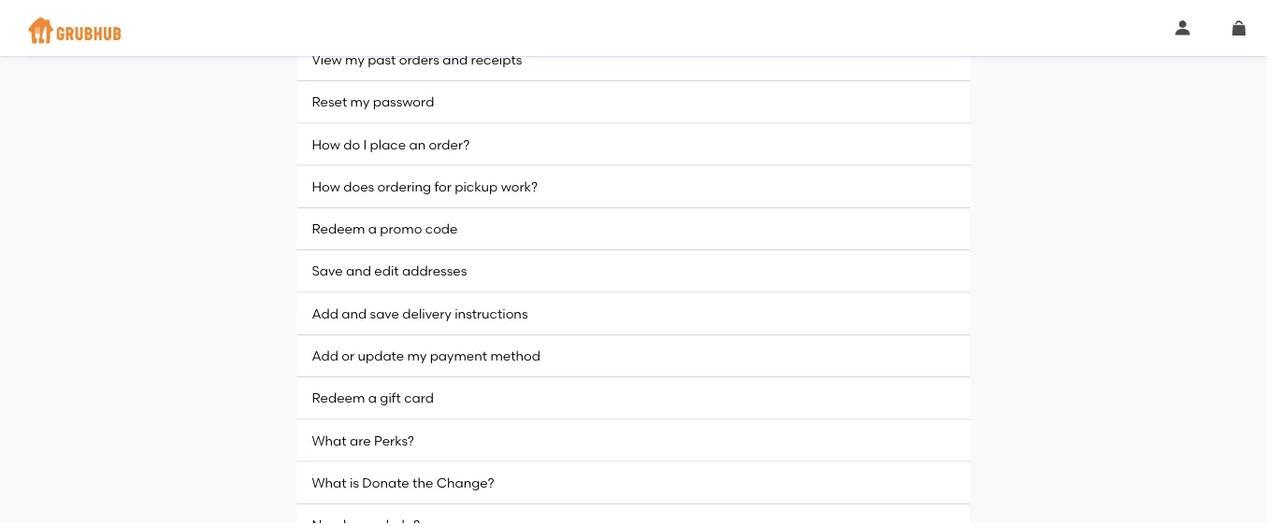 Task type: describe. For each thing, give the bounding box(es) containing it.
reset my password
[[312, 94, 434, 110]]

redeem a promo code link
[[297, 209, 971, 251]]

method
[[491, 348, 541, 364]]

perks?
[[374, 433, 414, 449]]

the
[[413, 475, 433, 491]]

what for what is donate the change?
[[312, 475, 347, 491]]

orders
[[399, 52, 440, 68]]

how does ordering for pickup work? link
[[297, 166, 971, 209]]

are
[[350, 433, 371, 449]]

password
[[373, 94, 434, 110]]

and for addresses
[[346, 264, 371, 279]]

redeem for redeem a promo code
[[312, 221, 365, 237]]

payment
[[430, 348, 487, 364]]

receipts
[[471, 52, 522, 68]]

save
[[312, 264, 343, 279]]

an
[[409, 136, 426, 152]]

how does ordering for pickup work?
[[312, 179, 538, 195]]

what are perks? link
[[297, 420, 971, 463]]

reset my password link
[[297, 81, 971, 124]]

save and edit addresses link
[[297, 251, 971, 293]]

for
[[434, 179, 452, 195]]

save and edit addresses
[[312, 264, 467, 279]]

instructions
[[455, 306, 528, 322]]

add and save delivery instructions link
[[297, 293, 971, 336]]

redeem a gift card
[[312, 391, 434, 407]]

add for add and save delivery instructions
[[312, 306, 339, 322]]

delivery
[[402, 306, 452, 322]]

1 small image from the left
[[1176, 21, 1191, 36]]

add or update my payment method link
[[297, 336, 971, 378]]

does
[[344, 179, 374, 195]]

i
[[363, 136, 367, 152]]

a for promo
[[368, 221, 377, 237]]

redeem a promo code
[[312, 221, 458, 237]]

view my past orders and receipts
[[312, 52, 522, 68]]

do
[[344, 136, 360, 152]]

2 small image from the left
[[1232, 21, 1247, 36]]

add or update my payment method
[[312, 348, 541, 364]]

promo
[[380, 221, 422, 237]]

update
[[358, 348, 404, 364]]

work?
[[501, 179, 538, 195]]

donate
[[362, 475, 410, 491]]

redeem for redeem a gift card
[[312, 391, 365, 407]]

order?
[[429, 136, 470, 152]]



Task type: vqa. For each thing, say whether or not it's contained in the screenshot.
a associated with promo
yes



Task type: locate. For each thing, give the bounding box(es) containing it.
addresses
[[402, 264, 467, 279]]

and left edit
[[346, 264, 371, 279]]

2 vertical spatial and
[[342, 306, 367, 322]]

1 redeem from the top
[[312, 221, 365, 237]]

add for add or update my payment method
[[312, 348, 339, 364]]

redeem a gift card link
[[297, 378, 971, 420]]

0 vertical spatial my
[[345, 52, 365, 68]]

how for how do i place an order?
[[312, 136, 340, 152]]

1 horizontal spatial small image
[[1232, 21, 1247, 36]]

0 vertical spatial what
[[312, 433, 347, 449]]

and left save
[[342, 306, 367, 322]]

redeem down or
[[312, 391, 365, 407]]

1 vertical spatial my
[[350, 94, 370, 110]]

view
[[312, 52, 342, 68]]

redeem up the save on the bottom left of page
[[312, 221, 365, 237]]

1 vertical spatial a
[[368, 391, 377, 407]]

0 vertical spatial and
[[443, 52, 468, 68]]

gift
[[380, 391, 401, 407]]

edit
[[374, 264, 399, 279]]

reset
[[312, 94, 347, 110]]

add
[[312, 306, 339, 322], [312, 348, 339, 364]]

and
[[443, 52, 468, 68], [346, 264, 371, 279], [342, 306, 367, 322]]

and right "orders" at the top left
[[443, 52, 468, 68]]

1 a from the top
[[368, 221, 377, 237]]

how do i place an order?
[[312, 136, 470, 152]]

2 how from the top
[[312, 179, 340, 195]]

a inside redeem a promo code link
[[368, 221, 377, 237]]

a inside the redeem a gift card link
[[368, 391, 377, 407]]

ordering
[[377, 179, 431, 195]]

0 vertical spatial add
[[312, 306, 339, 322]]

1 how from the top
[[312, 136, 340, 152]]

how left does
[[312, 179, 340, 195]]

2 a from the top
[[368, 391, 377, 407]]

a left promo
[[368, 221, 377, 237]]

1 vertical spatial and
[[346, 264, 371, 279]]

1 vertical spatial how
[[312, 179, 340, 195]]

0 vertical spatial a
[[368, 221, 377, 237]]

my
[[345, 52, 365, 68], [350, 94, 370, 110], [407, 348, 427, 364]]

my right reset
[[350, 94, 370, 110]]

add down the save on the bottom left of page
[[312, 306, 339, 322]]

how for how does ordering for pickup work?
[[312, 179, 340, 195]]

card
[[404, 391, 434, 407]]

what left the is
[[312, 475, 347, 491]]

1 add from the top
[[312, 306, 339, 322]]

what left are
[[312, 433, 347, 449]]

small image
[[1176, 21, 1191, 36], [1232, 21, 1247, 36]]

my left past on the left
[[345, 52, 365, 68]]

1 vertical spatial add
[[312, 348, 339, 364]]

1 what from the top
[[312, 433, 347, 449]]

what are perks?
[[312, 433, 414, 449]]

past
[[368, 52, 396, 68]]

pickup
[[455, 179, 498, 195]]

or
[[342, 348, 355, 364]]

what is donate the change? link
[[297, 463, 971, 505]]

redeem inside the redeem a gift card link
[[312, 391, 365, 407]]

grubhub logo image
[[28, 12, 122, 49]]

a
[[368, 221, 377, 237], [368, 391, 377, 407]]

0 vertical spatial redeem
[[312, 221, 365, 237]]

2 add from the top
[[312, 348, 339, 364]]

code
[[425, 221, 458, 237]]

my right update
[[407, 348, 427, 364]]

change?
[[437, 475, 495, 491]]

2 what from the top
[[312, 475, 347, 491]]

redeem
[[312, 221, 365, 237], [312, 391, 365, 407]]

0 horizontal spatial small image
[[1176, 21, 1191, 36]]

2 vertical spatial my
[[407, 348, 427, 364]]

how do i place an order? link
[[297, 124, 971, 166]]

add and save delivery instructions
[[312, 306, 528, 322]]

is
[[350, 475, 359, 491]]

my for reset
[[350, 94, 370, 110]]

2 redeem from the top
[[312, 391, 365, 407]]

a left gift on the left bottom of the page
[[368, 391, 377, 407]]

place
[[370, 136, 406, 152]]

redeem inside redeem a promo code link
[[312, 221, 365, 237]]

a for gift
[[368, 391, 377, 407]]

view my past orders and receipts link
[[297, 39, 971, 81]]

how left do
[[312, 136, 340, 152]]

1 vertical spatial what
[[312, 475, 347, 491]]

and for delivery
[[342, 306, 367, 322]]

what
[[312, 433, 347, 449], [312, 475, 347, 491]]

add left or
[[312, 348, 339, 364]]

what is donate the change?
[[312, 475, 495, 491]]

my for view
[[345, 52, 365, 68]]

how
[[312, 136, 340, 152], [312, 179, 340, 195]]

1 vertical spatial redeem
[[312, 391, 365, 407]]

0 vertical spatial how
[[312, 136, 340, 152]]

save
[[370, 306, 399, 322]]

what for what are perks?
[[312, 433, 347, 449]]



